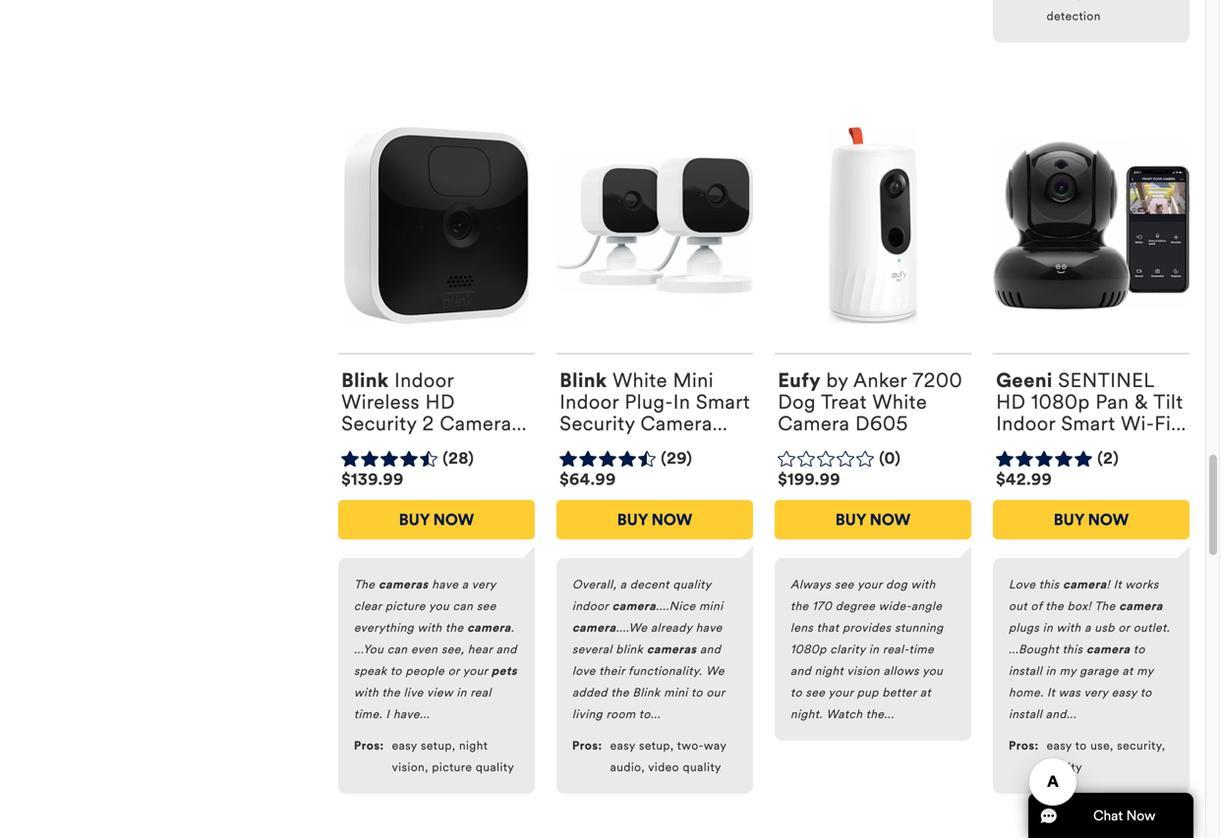 Task type: vqa. For each thing, say whether or not it's contained in the screenshot.


Task type: describe. For each thing, give the bounding box(es) containing it.
security,
[[1117, 739, 1166, 754]]

our
[[707, 686, 725, 701]]

way
[[704, 739, 727, 754]]

buy now link for $64.99
[[557, 501, 753, 540]]

....nice
[[656, 600, 696, 614]]

$199.99
[[778, 470, 841, 490]]

0 vertical spatial your
[[858, 578, 883, 593]]

at inside always see your dog with the 170 degree wide-angle lens that provides stunning 1080p clarity in real-time and night vision allows you to see your pup better at night. watch the...
[[920, 686, 931, 701]]

your inside . ...you can even see, hear and speak to people or your
[[463, 664, 488, 679]]

allows
[[884, 664, 919, 679]]

2 reviews element
[[1098, 449, 1119, 469]]

2 vertical spatial see
[[806, 686, 825, 701]]

to install in my garage at my home. it was very easy to install and...
[[1009, 643, 1154, 723]]

camera up several at the bottom of the page
[[572, 621, 616, 636]]

or inside . ...you can even see, hear and speak to people or your
[[448, 664, 460, 679]]

can inside have a very clear picture you can see everything with the
[[453, 600, 473, 614]]

degree
[[836, 600, 876, 614]]

buy now link for $139.99
[[338, 501, 535, 540]]

clear
[[354, 600, 382, 614]]

very inside the to install in my garage at my home. it was very easy to install and...
[[1084, 686, 1108, 701]]

love
[[572, 664, 596, 679]]

with inside have a very clear picture you can see everything with the
[[417, 621, 442, 636]]

audio,
[[610, 761, 645, 776]]

blink
[[616, 643, 643, 658]]

watch
[[826, 708, 863, 723]]

easy for $42.99
[[1047, 739, 1072, 754]]

live
[[404, 686, 424, 701]]

quality inside pros: easy setup, two-way audio, video quality
[[683, 761, 722, 776]]

2 install from the top
[[1009, 708, 1043, 723]]

(2)
[[1098, 449, 1119, 468]]

to up 'security,'
[[1141, 686, 1152, 701]]

(0)
[[879, 449, 901, 468]]

works
[[1125, 578, 1159, 593]]

buy for $42.99
[[1054, 511, 1084, 530]]

to down outlet.
[[1134, 643, 1145, 658]]

...you
[[354, 643, 384, 658]]

real-
[[883, 643, 909, 658]]

see,
[[441, 643, 465, 658]]

vision
[[847, 664, 880, 679]]

0 vertical spatial this
[[1039, 578, 1060, 593]]

night inside always see your dog with the 170 degree wide-angle lens that provides stunning 1080p clarity in real-time and night vision allows you to see your pup better at night. watch the...
[[815, 664, 844, 679]]

the inside "pets with the live view in real time. i have..."
[[382, 686, 400, 701]]

stunning
[[895, 621, 944, 636]]

0 vertical spatial the
[[354, 578, 375, 593]]

(29)
[[661, 449, 693, 468]]

everything
[[354, 621, 414, 636]]

have...
[[393, 708, 430, 723]]

...bought
[[1009, 643, 1059, 658]]

1 install from the top
[[1009, 664, 1043, 679]]

the...
[[866, 708, 895, 723]]

pros: for $64.99
[[572, 739, 602, 754]]

blink
[[633, 686, 661, 701]]

1 horizontal spatial your
[[829, 686, 854, 701]]

was
[[1059, 686, 1081, 701]]

to...
[[639, 708, 661, 723]]

functionality.
[[628, 664, 703, 679]]

quality inside overall, a decent quality indoor
[[673, 578, 711, 593]]

pets with the live view in real time. i have...
[[354, 664, 517, 723]]

even
[[411, 643, 438, 658]]

of
[[1031, 600, 1043, 614]]

and...
[[1046, 708, 1077, 723]]

$64.99
[[560, 470, 616, 490]]

the inside ! it works out of the box! the
[[1095, 600, 1116, 614]]

we
[[706, 664, 725, 679]]

dog
[[886, 578, 908, 593]]

! it works out of the box! the
[[1009, 578, 1159, 614]]

you inside have a very clear picture you can see everything with the
[[429, 600, 450, 614]]

in inside "pets with the live view in real time. i have..."
[[457, 686, 467, 701]]

it inside ! it works out of the box! the
[[1114, 578, 1122, 593]]

vision,
[[392, 761, 429, 776]]

buy for $139.99
[[399, 511, 430, 530]]

$42.99
[[996, 470, 1053, 490]]

camera inside 'camera plugs in with a usb or outlet. ...bought this'
[[1119, 600, 1163, 614]]

lens
[[791, 621, 814, 636]]

now for (28)
[[433, 511, 474, 530]]

with inside 'camera plugs in with a usb or outlet. ...bought this'
[[1057, 621, 1081, 636]]

love this camera
[[1009, 578, 1107, 593]]

garage
[[1080, 664, 1119, 679]]

plugs
[[1009, 621, 1040, 636]]

setup, for $139.99
[[421, 739, 456, 754]]

angle
[[912, 600, 942, 614]]

now for (2)
[[1088, 511, 1129, 530]]

box!
[[1068, 600, 1092, 614]]

time
[[909, 643, 934, 658]]

home.
[[1009, 686, 1044, 701]]

time.
[[354, 708, 383, 723]]

easy inside the to install in my garage at my home. it was very easy to install and...
[[1112, 686, 1137, 701]]

added
[[572, 686, 608, 701]]

in inside 'camera plugs in with a usb or outlet. ...bought this'
[[1043, 621, 1053, 636]]

to inside and love their functionality. we added the blink mini to our living room to...
[[691, 686, 703, 701]]

a for decent
[[620, 578, 627, 593]]

....we
[[616, 621, 648, 636]]

the cameras
[[354, 578, 428, 593]]

picture inside pros: easy setup, night vision, picture quality
[[432, 761, 472, 776]]

living
[[572, 708, 603, 723]]

now for (0)
[[870, 511, 911, 530]]

the inside and love their functionality. we added the blink mini to our living room to...
[[611, 686, 629, 701]]

provides
[[843, 621, 891, 636]]

easy for $139.99
[[392, 739, 417, 754]]

room
[[606, 708, 636, 723]]

overall,
[[572, 578, 617, 593]]

camera down usb
[[1087, 643, 1130, 658]]

decent
[[630, 578, 670, 593]]

can inside . ...you can even see, hear and speak to people or your
[[387, 643, 408, 658]]

see inside have a very clear picture you can see everything with the
[[477, 600, 496, 614]]

have a very clear picture you can see everything with the
[[354, 578, 496, 636]]

i
[[386, 708, 390, 723]]

to inside pros: easy to use, security, clarity
[[1076, 739, 1087, 754]]

speak
[[354, 664, 387, 679]]

easy for $64.99
[[610, 739, 636, 754]]

. ...you can even see, hear and speak to people or your
[[354, 621, 517, 679]]

mini inside camera ....nice mini camera
[[699, 600, 723, 614]]

the inside have a very clear picture you can see everything with the
[[445, 621, 464, 636]]

mini inside and love their functionality. we added the blink mini to our living room to...
[[664, 686, 688, 701]]

2 my from the left
[[1137, 664, 1154, 679]]

several
[[572, 643, 612, 658]]

people
[[406, 664, 445, 679]]



Task type: locate. For each thing, give the bounding box(es) containing it.
0 vertical spatial or
[[1119, 621, 1130, 636]]

buy now up decent
[[617, 511, 693, 530]]

always
[[791, 578, 831, 593]]

it inside the to install in my garage at my home. it was very easy to install and...
[[1047, 686, 1056, 701]]

setup, for $64.99
[[639, 739, 674, 754]]

buy now link down '28 reviews' element
[[338, 501, 535, 540]]

view
[[427, 686, 453, 701]]

clarity inside pros: easy to use, security, clarity
[[1047, 761, 1083, 776]]

and love their functionality. we added the blink mini to our living room to...
[[572, 643, 725, 723]]

now down 0 reviews "element"
[[870, 511, 911, 530]]

2 horizontal spatial pros:
[[1009, 739, 1039, 754]]

have right already
[[696, 621, 723, 636]]

pets
[[492, 664, 517, 679]]

to inside always see your dog with the 170 degree wide-angle lens that provides stunning 1080p clarity in real-time and night vision allows you to see your pup better at night. watch the...
[[791, 686, 802, 701]]

very down garage
[[1084, 686, 1108, 701]]

1 vertical spatial it
[[1047, 686, 1056, 701]]

pros: inside pros: easy setup, two-way audio, video quality
[[572, 739, 602, 754]]

pros: inside pros: easy setup, night vision, picture quality
[[354, 739, 384, 754]]

you inside always see your dog with the 170 degree wide-angle lens that provides stunning 1080p clarity in real-time and night vision allows you to see your pup better at night. watch the...
[[923, 664, 943, 679]]

easy down garage
[[1112, 686, 1137, 701]]

1 horizontal spatial my
[[1137, 664, 1154, 679]]

and
[[496, 643, 517, 658], [700, 643, 721, 658], [791, 664, 811, 679]]

this
[[1039, 578, 1060, 593], [1063, 643, 1083, 658]]

1 horizontal spatial night
[[815, 664, 844, 679]]

it right !
[[1114, 578, 1122, 593]]

night down 1080p
[[815, 664, 844, 679]]

setup, up video
[[639, 739, 674, 754]]

0 horizontal spatial this
[[1039, 578, 1060, 593]]

in inside always see your dog with the 170 degree wide-angle lens that provides stunning 1080p clarity in real-time and night vision allows you to see your pup better at night. watch the...
[[869, 643, 879, 658]]

0 vertical spatial it
[[1114, 578, 1122, 593]]

easy down and...
[[1047, 739, 1072, 754]]

buy now link down 0 reviews "element"
[[775, 501, 972, 540]]

1 my from the left
[[1060, 664, 1077, 679]]

a inside 'camera plugs in with a usb or outlet. ...bought this'
[[1085, 621, 1091, 636]]

quality down two-
[[683, 761, 722, 776]]

buy now link for $199.99
[[775, 501, 972, 540]]

a left decent
[[620, 578, 627, 593]]

3 buy now from the left
[[836, 511, 911, 530]]

clarity down and...
[[1047, 761, 1083, 776]]

or inside 'camera plugs in with a usb or outlet. ...bought this'
[[1119, 621, 1130, 636]]

with down box!
[[1057, 621, 1081, 636]]

and inside always see your dog with the 170 degree wide-angle lens that provides stunning 1080p clarity in real-time and night vision allows you to see your pup better at night. watch the...
[[791, 664, 811, 679]]

0 vertical spatial mini
[[699, 600, 723, 614]]

install
[[1009, 664, 1043, 679], [1009, 708, 1043, 723]]

with up even
[[417, 621, 442, 636]]

see up night.
[[806, 686, 825, 701]]

3 buy now link from the left
[[775, 501, 972, 540]]

and up we
[[700, 643, 721, 658]]

a left usb
[[1085, 621, 1091, 636]]

to left our
[[691, 686, 703, 701]]

buy now link down 2 reviews element
[[993, 501, 1190, 540]]

3 buy from the left
[[836, 511, 866, 530]]

see up degree on the right bottom
[[835, 578, 854, 593]]

setup, inside pros: easy setup, two-way audio, video quality
[[639, 739, 674, 754]]

a
[[462, 578, 469, 593], [620, 578, 627, 593], [1085, 621, 1091, 636]]

very inside have a very clear picture you can see everything with the
[[472, 578, 496, 593]]

or right usb
[[1119, 621, 1130, 636]]

buy down $139.99
[[399, 511, 430, 530]]

your
[[858, 578, 883, 593], [463, 664, 488, 679], [829, 686, 854, 701]]

0 horizontal spatial have
[[432, 578, 459, 593]]

at right 'better'
[[920, 686, 931, 701]]

very up hear
[[472, 578, 496, 593]]

picture right vision,
[[432, 761, 472, 776]]

.
[[511, 621, 514, 636]]

easy up vision,
[[392, 739, 417, 754]]

0 horizontal spatial it
[[1047, 686, 1056, 701]]

the up room
[[611, 686, 629, 701]]

picture down the cameras
[[385, 600, 426, 614]]

overall, a decent quality indoor
[[572, 578, 711, 614]]

my up "was"
[[1060, 664, 1077, 679]]

1 vertical spatial install
[[1009, 708, 1043, 723]]

0 vertical spatial have
[[432, 578, 459, 593]]

night.
[[791, 708, 823, 723]]

1 vertical spatial the
[[1095, 600, 1116, 614]]

the up i on the left bottom of the page
[[382, 686, 400, 701]]

0 horizontal spatial night
[[459, 739, 488, 754]]

buy now for $42.99
[[1054, 511, 1129, 530]]

cameras
[[379, 578, 428, 593], [647, 643, 697, 658]]

buy
[[399, 511, 430, 530], [617, 511, 648, 530], [836, 511, 866, 530], [1054, 511, 1084, 530]]

pros: easy setup, two-way audio, video quality
[[572, 739, 727, 776]]

buy now for $64.99
[[617, 511, 693, 530]]

0 horizontal spatial at
[[920, 686, 931, 701]]

2 buy now from the left
[[617, 511, 693, 530]]

buy now for $199.99
[[836, 511, 911, 530]]

now down 2 reviews element
[[1088, 511, 1129, 530]]

1 horizontal spatial have
[[696, 621, 723, 636]]

3 now from the left
[[870, 511, 911, 530]]

0 vertical spatial night
[[815, 664, 844, 679]]

can down everything on the left bottom of the page
[[387, 643, 408, 658]]

0 vertical spatial see
[[835, 578, 854, 593]]

1 vertical spatial can
[[387, 643, 408, 658]]

always see your dog with the 170 degree wide-angle lens that provides stunning 1080p clarity in real-time and night vision allows you to see your pup better at night. watch the...
[[791, 578, 944, 723]]

outlet.
[[1134, 621, 1170, 636]]

have inside ....we already have several blink
[[696, 621, 723, 636]]

camera up box!
[[1063, 578, 1107, 593]]

my down outlet.
[[1137, 664, 1154, 679]]

0 horizontal spatial cameras
[[379, 578, 428, 593]]

out
[[1009, 600, 1028, 614]]

1 horizontal spatial very
[[1084, 686, 1108, 701]]

pup
[[857, 686, 879, 701]]

wide-
[[879, 600, 912, 614]]

install up home.
[[1009, 664, 1043, 679]]

1 vertical spatial or
[[448, 664, 460, 679]]

quality inside pros: easy setup, night vision, picture quality
[[476, 761, 514, 776]]

their
[[599, 664, 625, 679]]

2 setup, from the left
[[639, 739, 674, 754]]

4 buy from the left
[[1054, 511, 1084, 530]]

2 horizontal spatial see
[[835, 578, 854, 593]]

0 horizontal spatial my
[[1060, 664, 1077, 679]]

easy inside pros: easy setup, night vision, picture quality
[[392, 739, 417, 754]]

camera plugs in with a usb or outlet. ...bought this
[[1009, 600, 1170, 658]]

a up see,
[[462, 578, 469, 593]]

1 horizontal spatial and
[[700, 643, 721, 658]]

picture inside have a very clear picture you can see everything with the
[[385, 600, 426, 614]]

setup,
[[421, 739, 456, 754], [639, 739, 674, 754]]

1 setup, from the left
[[421, 739, 456, 754]]

0 vertical spatial you
[[429, 600, 450, 614]]

1 horizontal spatial the
[[1095, 600, 1116, 614]]

now for (29)
[[652, 511, 693, 530]]

quality up ....nice at the bottom of page
[[673, 578, 711, 593]]

buy now for $139.99
[[399, 511, 474, 530]]

2 pros: from the left
[[572, 739, 602, 754]]

0 horizontal spatial and
[[496, 643, 517, 658]]

clarity
[[830, 643, 866, 658], [1047, 761, 1083, 776]]

1 horizontal spatial picture
[[432, 761, 472, 776]]

1 vertical spatial see
[[477, 600, 496, 614]]

quality
[[673, 578, 711, 593], [476, 761, 514, 776], [683, 761, 722, 776]]

night down real on the left
[[459, 739, 488, 754]]

0 vertical spatial very
[[472, 578, 496, 593]]

1 horizontal spatial pros:
[[572, 739, 602, 754]]

1 horizontal spatial a
[[620, 578, 627, 593]]

indoor
[[572, 600, 609, 614]]

1080p
[[791, 643, 827, 658]]

buy down $199.99
[[836, 511, 866, 530]]

1 vertical spatial at
[[920, 686, 931, 701]]

!
[[1107, 578, 1110, 593]]

camera up ....we
[[612, 600, 656, 614]]

clarity up vision
[[830, 643, 866, 658]]

mini down functionality.
[[664, 686, 688, 701]]

$139.99
[[341, 470, 404, 490]]

1 horizontal spatial setup,
[[639, 739, 674, 754]]

0 horizontal spatial clarity
[[830, 643, 866, 658]]

camera up hear
[[467, 621, 511, 636]]

1 vertical spatial picture
[[432, 761, 472, 776]]

the right 'of'
[[1046, 600, 1064, 614]]

usb
[[1095, 621, 1115, 636]]

0 horizontal spatial see
[[477, 600, 496, 614]]

1 buy now from the left
[[399, 511, 474, 530]]

0 vertical spatial cameras
[[379, 578, 428, 593]]

2 buy from the left
[[617, 511, 648, 530]]

can up see,
[[453, 600, 473, 614]]

easy inside pros: easy to use, security, clarity
[[1047, 739, 1072, 754]]

to
[[1134, 643, 1145, 658], [390, 664, 402, 679], [691, 686, 703, 701], [791, 686, 802, 701], [1141, 686, 1152, 701], [1076, 739, 1087, 754]]

easy inside pros: easy setup, two-way audio, video quality
[[610, 739, 636, 754]]

1 horizontal spatial clarity
[[1047, 761, 1083, 776]]

see up hear
[[477, 600, 496, 614]]

video
[[648, 761, 680, 776]]

have inside have a very clear picture you can see everything with the
[[432, 578, 459, 593]]

use,
[[1091, 739, 1114, 754]]

2 now from the left
[[652, 511, 693, 530]]

pros: easy to use, security, clarity
[[1009, 739, 1166, 776]]

this up garage
[[1063, 643, 1083, 658]]

1 pros: from the left
[[354, 739, 384, 754]]

the up 'lens' on the bottom of page
[[791, 600, 809, 614]]

3 pros: from the left
[[1009, 739, 1039, 754]]

1 vertical spatial night
[[459, 739, 488, 754]]

1 horizontal spatial cameras
[[647, 643, 697, 658]]

this up 'of'
[[1039, 578, 1060, 593]]

at inside the to install in my garage at my home. it was very easy to install and...
[[1123, 664, 1134, 679]]

you up . ...you can even see, hear and speak to people or your
[[429, 600, 450, 614]]

buy now down 0 reviews "element"
[[836, 511, 911, 530]]

camera down works
[[1119, 600, 1163, 614]]

have
[[432, 578, 459, 593], [696, 621, 723, 636]]

love
[[1009, 578, 1036, 593]]

to left use,
[[1076, 739, 1087, 754]]

0 vertical spatial at
[[1123, 664, 1134, 679]]

camera ....nice mini camera
[[572, 600, 723, 636]]

0 horizontal spatial very
[[472, 578, 496, 593]]

in inside the to install in my garage at my home. it was very easy to install and...
[[1046, 664, 1056, 679]]

1 vertical spatial have
[[696, 621, 723, 636]]

and inside and love their functionality. we added the blink mini to our living room to...
[[700, 643, 721, 658]]

a for very
[[462, 578, 469, 593]]

with inside "pets with the live view in real time. i have..."
[[354, 686, 379, 701]]

or down see,
[[448, 664, 460, 679]]

install down home.
[[1009, 708, 1043, 723]]

4 now from the left
[[1088, 511, 1129, 530]]

that
[[817, 621, 839, 636]]

1 buy now link from the left
[[338, 501, 535, 540]]

buy now down 2 reviews element
[[1054, 511, 1129, 530]]

buy for $199.99
[[836, 511, 866, 530]]

to up night.
[[791, 686, 802, 701]]

now down '28 reviews' element
[[433, 511, 474, 530]]

already
[[651, 621, 692, 636]]

with inside always see your dog with the 170 degree wide-angle lens that provides stunning 1080p clarity in real-time and night vision allows you to see your pup better at night. watch the...
[[911, 578, 936, 593]]

the inside always see your dog with the 170 degree wide-angle lens that provides stunning 1080p clarity in real-time and night vision allows you to see your pup better at night. watch the...
[[791, 600, 809, 614]]

2 vertical spatial your
[[829, 686, 854, 701]]

0 horizontal spatial or
[[448, 664, 460, 679]]

1 vertical spatial your
[[463, 664, 488, 679]]

clarity inside always see your dog with the 170 degree wide-angle lens that provides stunning 1080p clarity in real-time and night vision allows you to see your pup better at night. watch the...
[[830, 643, 866, 658]]

a inside overall, a decent quality indoor
[[620, 578, 627, 593]]

buy now link up decent
[[557, 501, 753, 540]]

1 vertical spatial clarity
[[1047, 761, 1083, 776]]

1 horizontal spatial see
[[806, 686, 825, 701]]

pros:
[[354, 739, 384, 754], [572, 739, 602, 754], [1009, 739, 1039, 754]]

2 horizontal spatial your
[[858, 578, 883, 593]]

night
[[815, 664, 844, 679], [459, 739, 488, 754]]

pros: down time.
[[354, 739, 384, 754]]

in left real on the left
[[457, 686, 467, 701]]

1 horizontal spatial this
[[1063, 643, 1083, 658]]

1 vertical spatial mini
[[664, 686, 688, 701]]

2 horizontal spatial and
[[791, 664, 811, 679]]

0 vertical spatial can
[[453, 600, 473, 614]]

170
[[812, 600, 832, 614]]

1 now from the left
[[433, 511, 474, 530]]

to right speak
[[390, 664, 402, 679]]

buy for $64.99
[[617, 511, 648, 530]]

buy up decent
[[617, 511, 648, 530]]

2 horizontal spatial a
[[1085, 621, 1091, 636]]

4 buy now link from the left
[[993, 501, 1190, 540]]

2 buy now link from the left
[[557, 501, 753, 540]]

and inside . ...you can even see, hear and speak to people or your
[[496, 643, 517, 658]]

can
[[453, 600, 473, 614], [387, 643, 408, 658]]

0 horizontal spatial pros:
[[354, 739, 384, 754]]

better
[[882, 686, 917, 701]]

4 buy now from the left
[[1054, 511, 1129, 530]]

1 buy from the left
[[399, 511, 430, 530]]

1 horizontal spatial or
[[1119, 621, 1130, 636]]

1 vertical spatial very
[[1084, 686, 1108, 701]]

and down 1080p
[[791, 664, 811, 679]]

the
[[791, 600, 809, 614], [1046, 600, 1064, 614], [445, 621, 464, 636], [382, 686, 400, 701], [611, 686, 629, 701]]

setup, inside pros: easy setup, night vision, picture quality
[[421, 739, 456, 754]]

now down 29 reviews element
[[652, 511, 693, 530]]

1 vertical spatial cameras
[[647, 643, 697, 658]]

a inside have a very clear picture you can see everything with the
[[462, 578, 469, 593]]

0 horizontal spatial you
[[429, 600, 450, 614]]

to inside . ...you can even see, hear and speak to people or your
[[390, 664, 402, 679]]

you
[[429, 600, 450, 614], [923, 664, 943, 679]]

real
[[470, 686, 492, 701]]

it
[[1114, 578, 1122, 593], [1047, 686, 1056, 701]]

cameras down already
[[647, 643, 697, 658]]

with up angle at bottom right
[[911, 578, 936, 593]]

buy now down '28 reviews' element
[[399, 511, 474, 530]]

my
[[1060, 664, 1077, 679], [1137, 664, 1154, 679]]

0 horizontal spatial a
[[462, 578, 469, 593]]

your up degree on the right bottom
[[858, 578, 883, 593]]

hear
[[468, 643, 493, 658]]

pros: down home.
[[1009, 739, 1039, 754]]

see
[[835, 578, 854, 593], [477, 600, 496, 614], [806, 686, 825, 701]]

your up watch
[[829, 686, 854, 701]]

....we already have several blink
[[572, 621, 723, 658]]

easy up audio,
[[610, 739, 636, 754]]

in left the real- in the right bottom of the page
[[869, 643, 879, 658]]

1 vertical spatial this
[[1063, 643, 1083, 658]]

0 horizontal spatial can
[[387, 643, 408, 658]]

setup, up vision,
[[421, 739, 456, 754]]

cameras up clear
[[379, 578, 428, 593]]

mini
[[699, 600, 723, 614], [664, 686, 688, 701]]

mini right ....nice at the bottom of page
[[699, 600, 723, 614]]

28 reviews element
[[443, 449, 474, 469]]

night inside pros: easy setup, night vision, picture quality
[[459, 739, 488, 754]]

pros: for $42.99
[[1009, 739, 1039, 754]]

in
[[1043, 621, 1053, 636], [869, 643, 879, 658], [1046, 664, 1056, 679], [457, 686, 467, 701]]

1 vertical spatial you
[[923, 664, 943, 679]]

1 horizontal spatial you
[[923, 664, 943, 679]]

in down "...bought"
[[1046, 664, 1056, 679]]

pros: down living
[[572, 739, 602, 754]]

two-
[[677, 739, 704, 754]]

the up clear
[[354, 578, 375, 593]]

29 reviews element
[[661, 449, 693, 469]]

0 vertical spatial clarity
[[830, 643, 866, 658]]

1 horizontal spatial it
[[1114, 578, 1122, 593]]

0 horizontal spatial mini
[[664, 686, 688, 701]]

1 horizontal spatial at
[[1123, 664, 1134, 679]]

pros: for $139.99
[[354, 739, 384, 754]]

it left "was"
[[1047, 686, 1056, 701]]

at
[[1123, 664, 1134, 679], [920, 686, 931, 701]]

0 horizontal spatial your
[[463, 664, 488, 679]]

the inside ! it works out of the box! the
[[1046, 600, 1064, 614]]

in right plugs
[[1043, 621, 1053, 636]]

buy up "love this camera"
[[1054, 511, 1084, 530]]

or
[[1119, 621, 1130, 636], [448, 664, 460, 679]]

have right the cameras
[[432, 578, 459, 593]]

pros: easy setup, night vision, picture quality
[[354, 739, 514, 776]]

your down hear
[[463, 664, 488, 679]]

you down "time"
[[923, 664, 943, 679]]

1 horizontal spatial mini
[[699, 600, 723, 614]]

0 horizontal spatial setup,
[[421, 739, 456, 754]]

this inside 'camera plugs in with a usb or outlet. ...bought this'
[[1063, 643, 1083, 658]]

the up see,
[[445, 621, 464, 636]]

picture
[[385, 600, 426, 614], [432, 761, 472, 776]]

(28)
[[443, 449, 474, 468]]

1 horizontal spatial can
[[453, 600, 473, 614]]

with up time.
[[354, 686, 379, 701]]

0 horizontal spatial the
[[354, 578, 375, 593]]

0 reviews element
[[879, 449, 901, 469]]

the up usb
[[1095, 600, 1116, 614]]

at right garage
[[1123, 664, 1134, 679]]

0 horizontal spatial picture
[[385, 600, 426, 614]]

0 vertical spatial picture
[[385, 600, 426, 614]]

pros: inside pros: easy to use, security, clarity
[[1009, 739, 1039, 754]]

and up pets
[[496, 643, 517, 658]]

quality down real on the left
[[476, 761, 514, 776]]

0 vertical spatial install
[[1009, 664, 1043, 679]]

buy now link for $42.99
[[993, 501, 1190, 540]]



